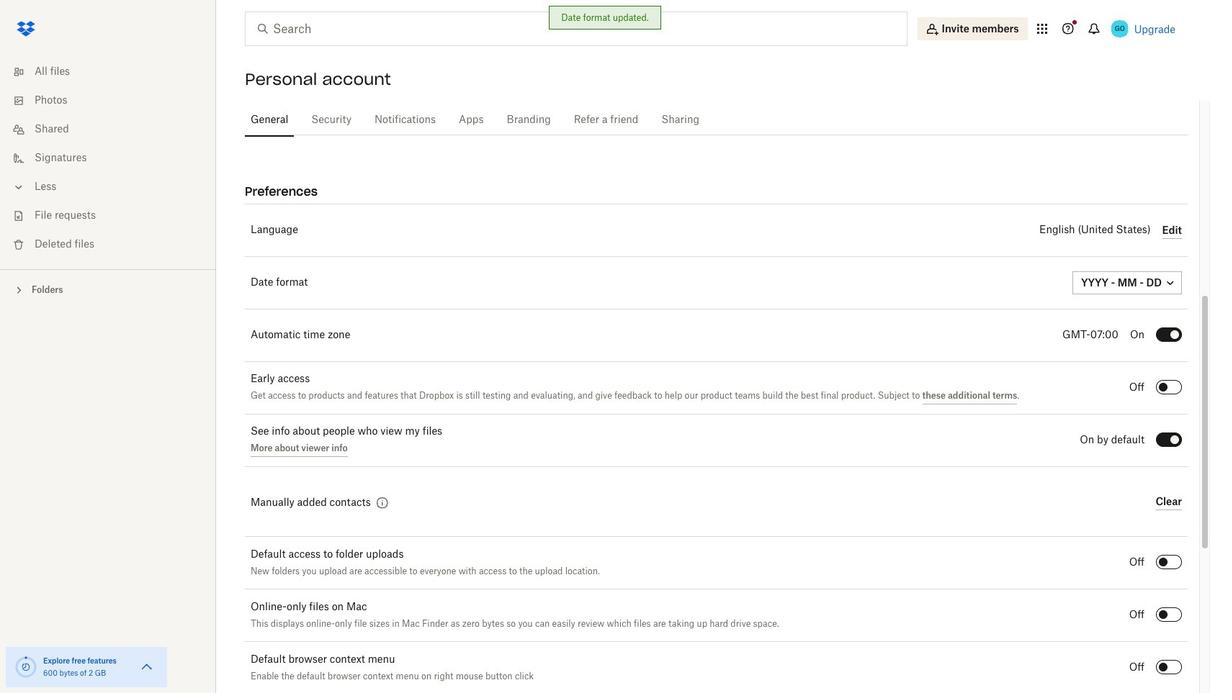 Task type: vqa. For each thing, say whether or not it's contained in the screenshot.
The Quota Usage progress bar
yes



Task type: locate. For each thing, give the bounding box(es) containing it.
list
[[0, 49, 216, 270]]

tab list
[[245, 101, 1188, 138]]



Task type: describe. For each thing, give the bounding box(es) containing it.
less image
[[12, 180, 26, 195]]

quota usage progress bar
[[14, 657, 37, 680]]

quota usage image
[[14, 657, 37, 680]]

Search text field
[[273, 20, 878, 37]]

dropbox image
[[12, 14, 40, 43]]



